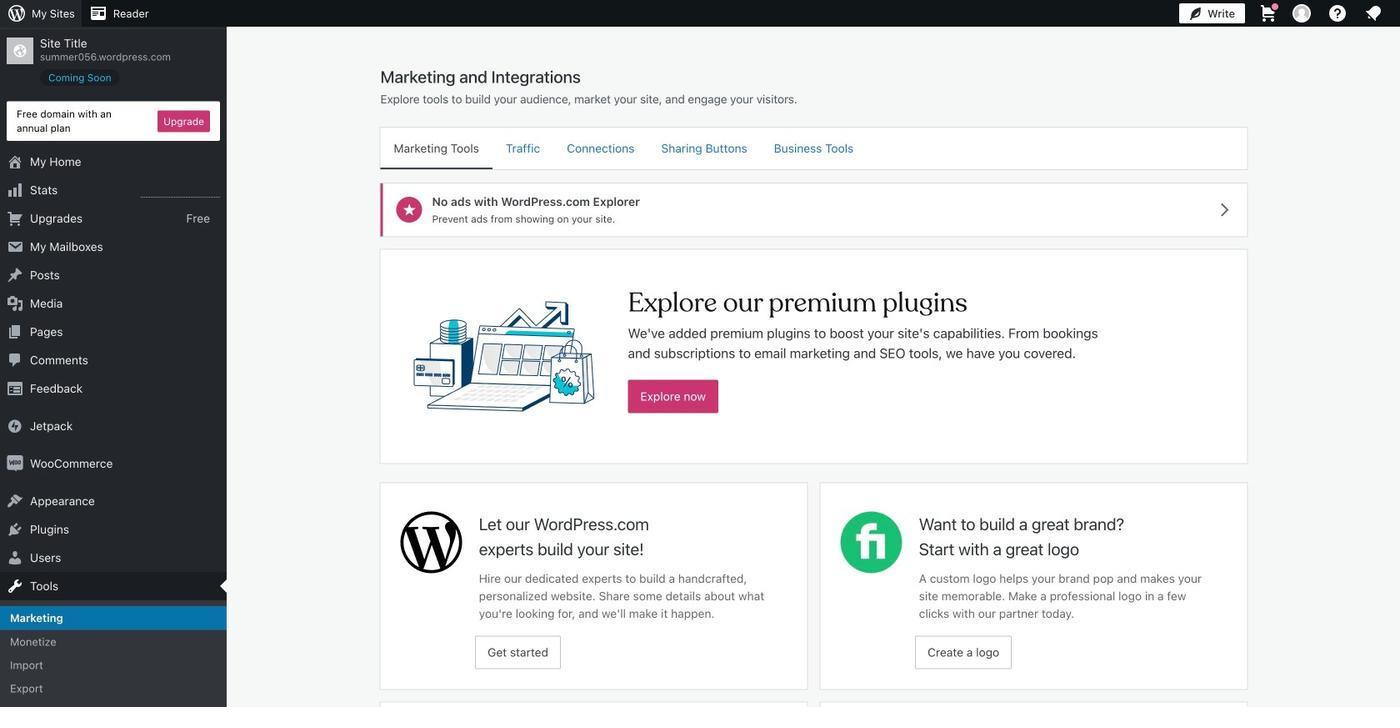 Task type: vqa. For each thing, say whether or not it's contained in the screenshot.
Media Media
no



Task type: locate. For each thing, give the bounding box(es) containing it.
fiverr logo image
[[841, 511, 903, 573]]

0 vertical spatial img image
[[7, 418, 23, 434]]

highest hourly views 0 image
[[141, 187, 220, 198]]

img image
[[7, 418, 23, 434], [7, 455, 23, 472]]

1 vertical spatial img image
[[7, 455, 23, 472]]

main content
[[374, 66, 1254, 707]]

manage your notifications image
[[1364, 3, 1384, 23]]

help image
[[1328, 3, 1348, 23]]

menu
[[381, 128, 1248, 169]]



Task type: describe. For each thing, give the bounding box(es) containing it.
2 img image from the top
[[7, 455, 23, 472]]

marketing tools image
[[414, 250, 595, 463]]

my shopping cart image
[[1259, 3, 1279, 23]]

my profile image
[[1293, 4, 1311, 23]]

1 img image from the top
[[7, 418, 23, 434]]



